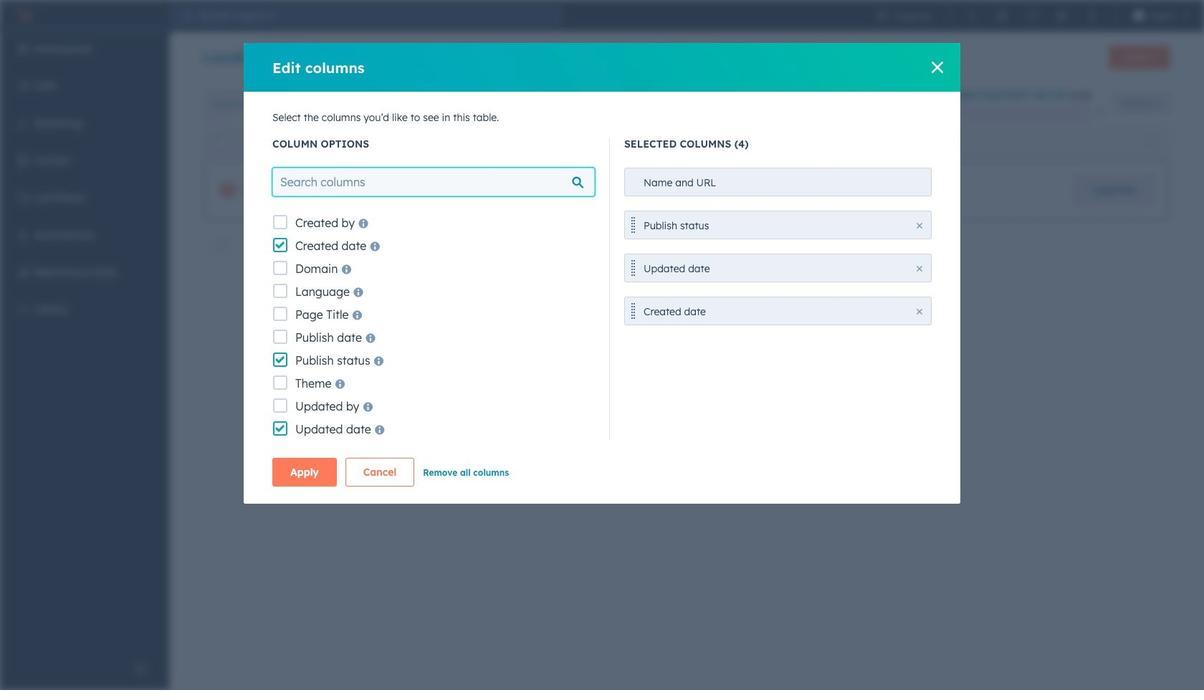 Task type: describe. For each thing, give the bounding box(es) containing it.
pagination navigation
[[572, 290, 702, 309]]

Search columns search field
[[272, 168, 595, 196]]

1 vertical spatial close image
[[917, 223, 922, 229]]

press to sort. image
[[680, 138, 685, 148]]

0 horizontal spatial menu
[[0, 32, 169, 654]]

1 horizontal spatial menu
[[867, 0, 1196, 32]]

Search content search field
[[204, 90, 419, 118]]

Search HubSpot search field
[[192, 4, 563, 27]]

1 press to sort. element from the left
[[680, 138, 685, 150]]

howard n/a image
[[1133, 10, 1144, 22]]

help image
[[1026, 10, 1038, 22]]

0 vertical spatial close image
[[932, 62, 943, 73]]

press to sort. image
[[1146, 138, 1152, 148]]

notifications image
[[1086, 10, 1098, 22]]

marketplaces image
[[996, 10, 1007, 22]]

1 horizontal spatial close image
[[1097, 108, 1105, 116]]



Task type: vqa. For each thing, say whether or not it's contained in the screenshot.
"Back to lists"
no



Task type: locate. For each thing, give the bounding box(es) containing it.
close image
[[1097, 108, 1105, 116], [917, 266, 922, 272]]

1 vertical spatial close image
[[917, 266, 922, 272]]

close image
[[932, 62, 943, 73], [917, 223, 922, 229], [917, 309, 922, 315]]

banner
[[204, 42, 1170, 75]]

1 horizontal spatial press to sort. element
[[1146, 138, 1152, 150]]

menu
[[867, 0, 1196, 32], [0, 32, 169, 654]]

settings image
[[1056, 10, 1068, 22]]

2 press to sort. element from the left
[[1146, 138, 1152, 150]]

dialog
[[244, 43, 960, 504]]

0 horizontal spatial close image
[[917, 266, 922, 272]]

0 horizontal spatial press to sort. element
[[680, 138, 685, 150]]

press to sort. element
[[680, 138, 685, 150], [1146, 138, 1152, 150]]

0 vertical spatial close image
[[1097, 108, 1105, 116]]

progress bar
[[938, 108, 950, 119]]

2 vertical spatial close image
[[917, 309, 922, 315]]



